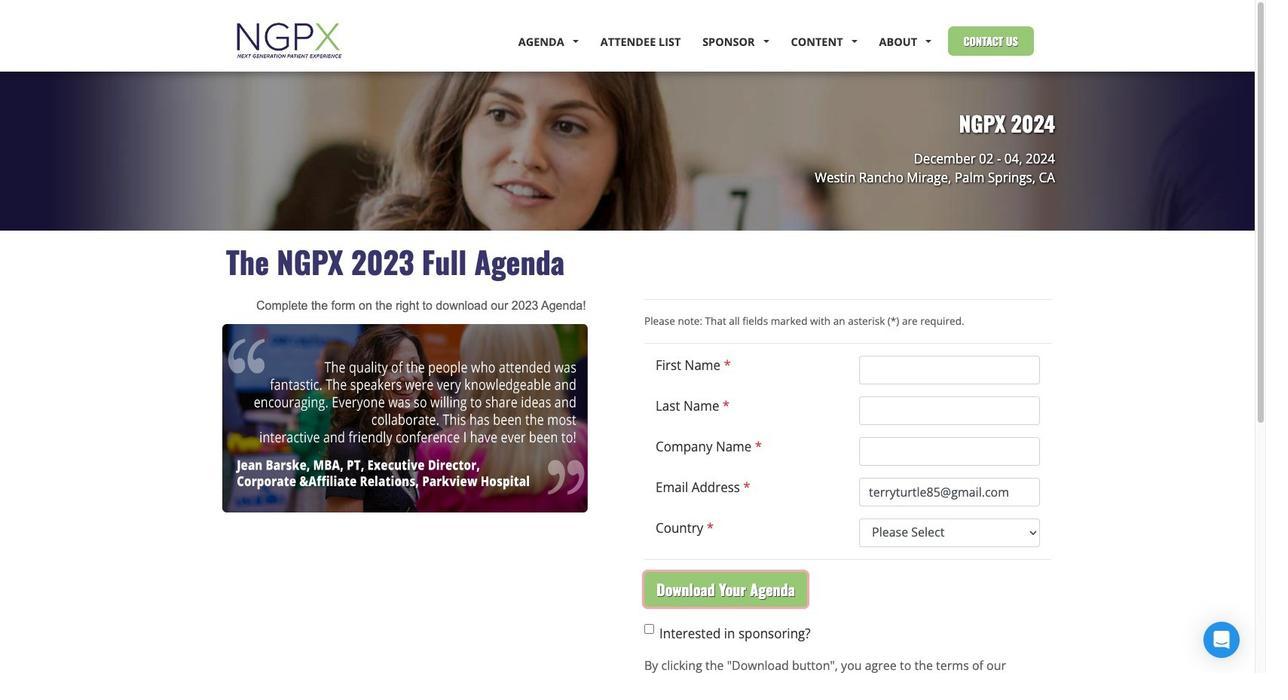 Task type: locate. For each thing, give the bounding box(es) containing it.
ngpx 2024 image
[[221, 14, 357, 59]]

img image
[[222, 324, 588, 513]]

None text field
[[860, 396, 1041, 425], [860, 437, 1041, 466], [860, 478, 1041, 507], [860, 396, 1041, 425], [860, 437, 1041, 466], [860, 478, 1041, 507]]

None text field
[[860, 356, 1041, 384]]

None checkbox
[[645, 624, 655, 634]]



Task type: vqa. For each thing, say whether or not it's contained in the screenshot.
dialog at the right of the page
no



